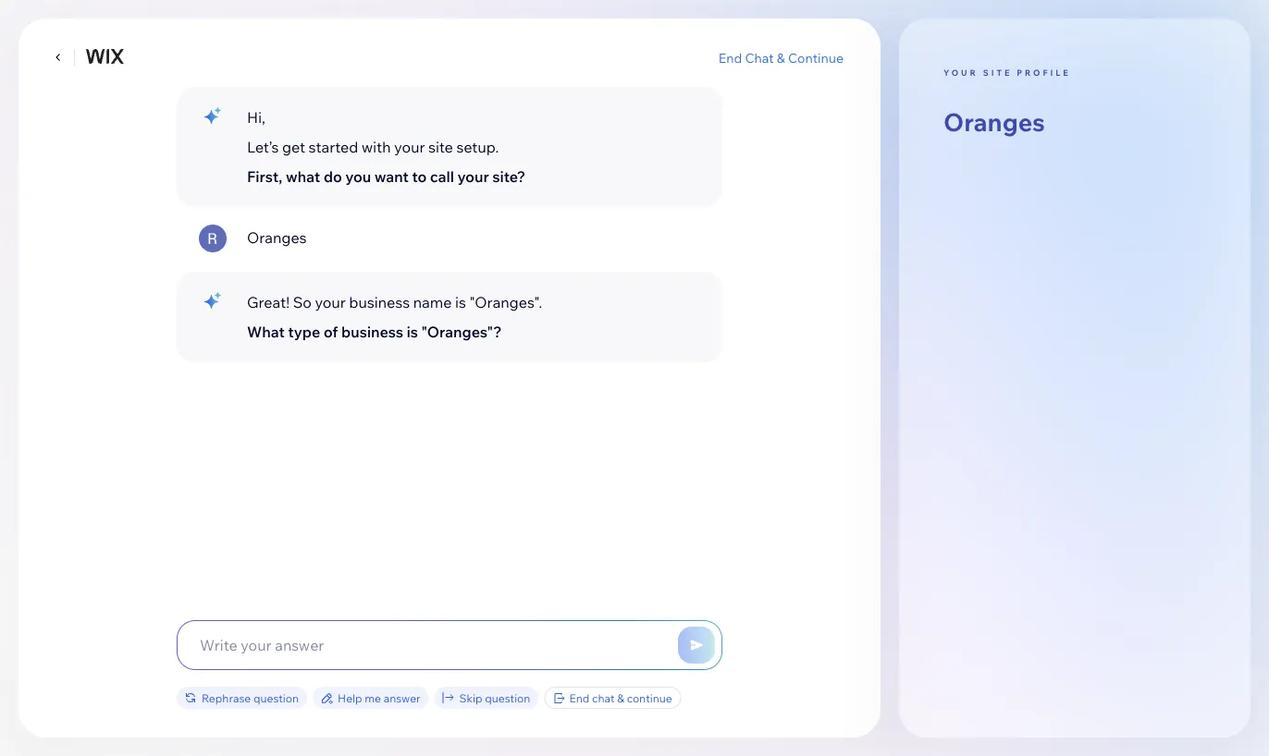 Task type: locate. For each thing, give the bounding box(es) containing it.
is right name
[[455, 293, 466, 312]]

your site profile
[[944, 68, 1071, 78]]

0 vertical spatial &
[[777, 49, 785, 65]]

2 question from the left
[[485, 692, 531, 706]]

1 vertical spatial end
[[569, 692, 590, 706]]

1 horizontal spatial is
[[455, 293, 466, 312]]

0 horizontal spatial &
[[617, 692, 625, 706]]

1 horizontal spatial end
[[719, 49, 742, 65]]

1 vertical spatial business
[[341, 323, 403, 341]]

question
[[253, 692, 299, 706], [485, 692, 531, 706]]

business up what type of business is "oranges"?
[[349, 293, 410, 312]]

1 question from the left
[[253, 692, 299, 706]]

name
[[413, 293, 452, 312]]

your
[[394, 138, 425, 156], [458, 167, 489, 186], [315, 293, 346, 312]]

0 horizontal spatial question
[[253, 692, 299, 706]]

end
[[719, 49, 742, 65], [569, 692, 590, 706]]

0 vertical spatial is
[[455, 293, 466, 312]]

2 horizontal spatial your
[[458, 167, 489, 186]]

question right the skip at left
[[485, 692, 531, 706]]

&
[[777, 49, 785, 65], [617, 692, 625, 706]]

you
[[346, 167, 371, 186]]

end for end chat & continue
[[719, 49, 742, 65]]

0 vertical spatial your
[[394, 138, 425, 156]]

is
[[455, 293, 466, 312], [407, 323, 418, 341]]

chat
[[592, 692, 615, 706]]

1 horizontal spatial your
[[394, 138, 425, 156]]

business
[[349, 293, 410, 312], [341, 323, 403, 341]]

site
[[429, 138, 453, 156]]

0 vertical spatial end
[[719, 49, 742, 65]]

1 vertical spatial is
[[407, 323, 418, 341]]

business for is
[[341, 323, 403, 341]]

& inside button
[[777, 49, 785, 65]]

1 vertical spatial &
[[617, 692, 625, 706]]

end inside button
[[719, 49, 742, 65]]

1 vertical spatial your
[[458, 167, 489, 186]]

site?
[[493, 167, 526, 186]]

question for skip question
[[485, 692, 531, 706]]

business down great! so your business name is "oranges".
[[341, 323, 403, 341]]

1 horizontal spatial &
[[777, 49, 785, 65]]

profile
[[1017, 68, 1071, 78]]

"oranges".
[[470, 293, 542, 312]]

1 horizontal spatial oranges
[[944, 106, 1045, 137]]

Write your answer text field
[[178, 622, 722, 670]]

your down setup. on the left
[[458, 167, 489, 186]]

business for name
[[349, 293, 410, 312]]

first, what do you want to call your site?
[[247, 167, 526, 186]]

0 horizontal spatial your
[[315, 293, 346, 312]]

your left site
[[394, 138, 425, 156]]

of
[[324, 323, 338, 341]]

oranges down 'site'
[[944, 106, 1045, 137]]

question right rephrase
[[253, 692, 299, 706]]

your right so
[[315, 293, 346, 312]]

do
[[324, 167, 342, 186]]

0 vertical spatial oranges
[[944, 106, 1045, 137]]

0 horizontal spatial end
[[569, 692, 590, 706]]

oranges down first,
[[247, 229, 307, 247]]

oranges
[[944, 106, 1045, 137], [247, 229, 307, 247]]

chat
[[745, 49, 774, 65]]

great! so your business name is "oranges".
[[247, 293, 542, 312]]

1 vertical spatial oranges
[[247, 229, 307, 247]]

hi,
[[247, 108, 265, 127]]

0 horizontal spatial oranges
[[247, 229, 307, 247]]

0 vertical spatial business
[[349, 293, 410, 312]]

started
[[309, 138, 358, 156]]

is down great! so your business name is "oranges".
[[407, 323, 418, 341]]

& for continue
[[617, 692, 625, 706]]

1 horizontal spatial question
[[485, 692, 531, 706]]



Task type: describe. For each thing, give the bounding box(es) containing it.
first,
[[247, 167, 283, 186]]

great!
[[247, 293, 290, 312]]

end chat & continue button
[[719, 49, 844, 66]]

skip question
[[460, 692, 531, 706]]

& for continue
[[777, 49, 785, 65]]

get
[[282, 138, 305, 156]]

end chat & continue
[[569, 692, 672, 706]]

continue
[[788, 49, 844, 65]]

want
[[375, 167, 409, 186]]

let's
[[247, 138, 279, 156]]

with
[[362, 138, 391, 156]]

rephrase
[[202, 692, 251, 706]]

rephrase question
[[202, 692, 299, 706]]

end chat & continue
[[719, 49, 844, 65]]

call
[[430, 167, 454, 186]]

ruby image
[[199, 225, 227, 253]]

answer
[[384, 692, 421, 706]]

site
[[983, 68, 1013, 78]]

what type of business is "oranges"?
[[247, 323, 502, 341]]

continue
[[627, 692, 672, 706]]

so
[[293, 293, 312, 312]]

what
[[247, 323, 285, 341]]

let's get started with your site setup.
[[247, 138, 499, 156]]

2 vertical spatial your
[[315, 293, 346, 312]]

your
[[944, 68, 979, 78]]

help
[[338, 692, 362, 706]]

help me answer
[[338, 692, 421, 706]]

me
[[365, 692, 381, 706]]

0 horizontal spatial is
[[407, 323, 418, 341]]

question for rephrase question
[[253, 692, 299, 706]]

"oranges"?
[[422, 323, 502, 341]]

skip
[[460, 692, 483, 706]]

to
[[412, 167, 427, 186]]

what
[[286, 167, 320, 186]]

setup.
[[457, 138, 499, 156]]

type
[[288, 323, 320, 341]]

end for end chat & continue
[[569, 692, 590, 706]]



Task type: vqa. For each thing, say whether or not it's contained in the screenshot.
find I
no



